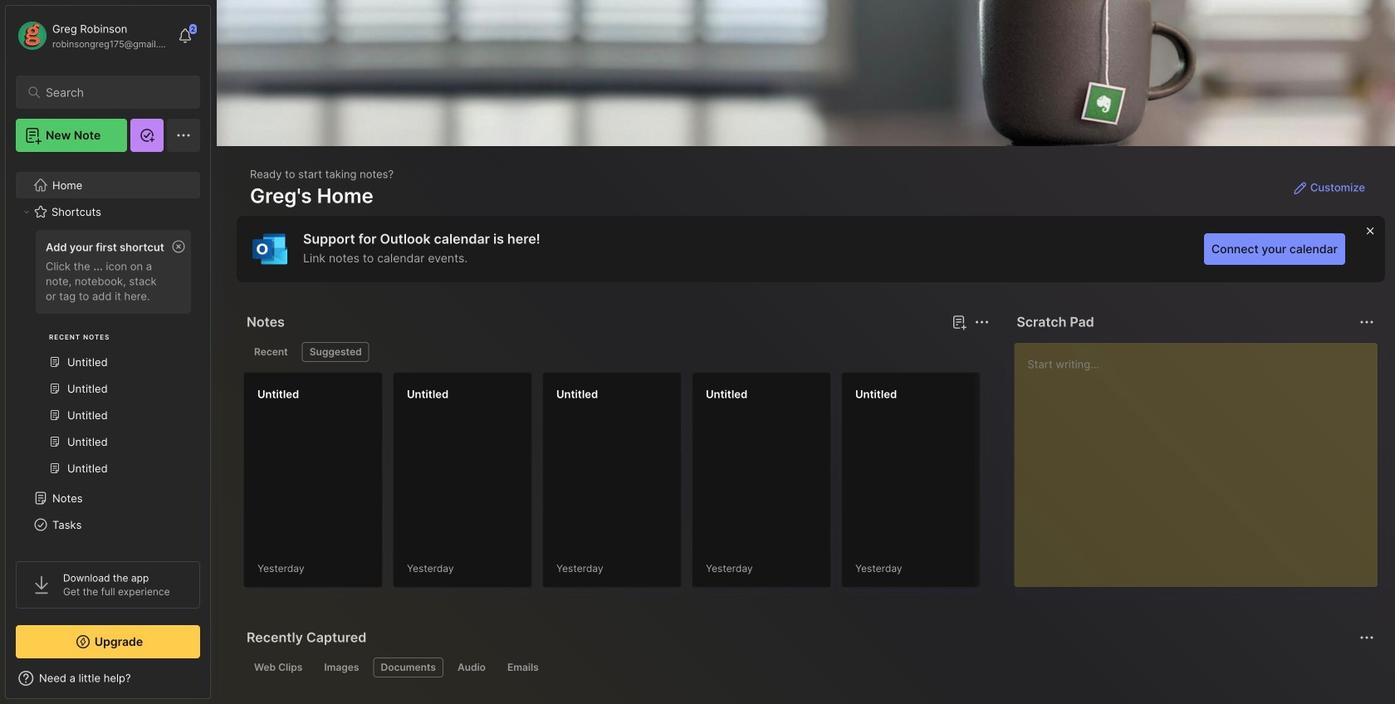 Task type: vqa. For each thing, say whether or not it's contained in the screenshot.
tab list
yes



Task type: locate. For each thing, give the bounding box(es) containing it.
click to collapse image
[[210, 674, 222, 693]]

tab
[[247, 342, 295, 362], [302, 342, 369, 362], [247, 658, 310, 678], [317, 658, 367, 678], [373, 658, 443, 678], [450, 658, 493, 678], [500, 658, 546, 678]]

2 tab list from the top
[[247, 658, 1372, 678]]

main element
[[0, 0, 216, 704]]

group
[[16, 225, 199, 492]]

Start writing… text field
[[1028, 343, 1377, 574]]

tab list
[[247, 342, 987, 362], [247, 658, 1372, 678]]

tree
[[6, 162, 210, 691]]

0 vertical spatial tab list
[[247, 342, 987, 362]]

row group
[[243, 372, 1395, 598]]

None search field
[[46, 82, 178, 102]]

More actions field
[[970, 311, 994, 334], [1355, 311, 1379, 334], [1355, 626, 1379, 649]]

1 vertical spatial tab list
[[247, 658, 1372, 678]]



Task type: describe. For each thing, give the bounding box(es) containing it.
none search field inside main element
[[46, 82, 178, 102]]

more actions image
[[1357, 312, 1377, 332]]

WHAT'S NEW field
[[6, 665, 210, 692]]

Search text field
[[46, 85, 178, 100]]

tree inside main element
[[6, 162, 210, 691]]

more actions image
[[972, 312, 992, 332]]

Account field
[[16, 19, 169, 52]]

group inside main element
[[16, 225, 199, 492]]

1 tab list from the top
[[247, 342, 987, 362]]



